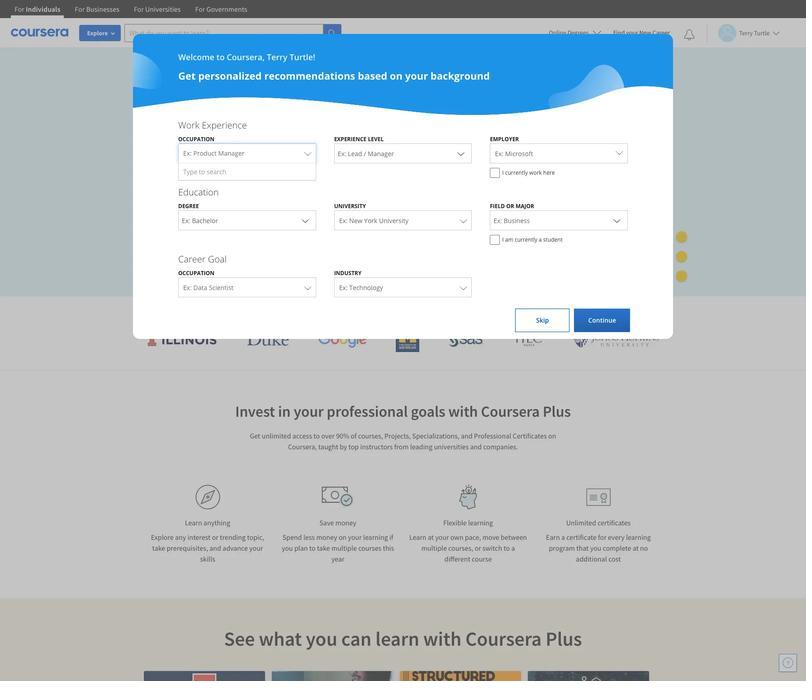 Task type: vqa. For each thing, say whether or not it's contained in the screenshot.


Task type: describe. For each thing, give the bounding box(es) containing it.
goals
[[411, 402, 446, 421]]

0 vertical spatial plus
[[563, 303, 584, 318]]

the structured query language (sql). university of colorado boulder. course element
[[400, 671, 521, 681]]

multiple inside spend less money on your learning if you plan to take multiple courses this year
[[332, 544, 357, 553]]

unlimited
[[262, 431, 291, 440]]

certificate inside unlimited access to 7,000+ world-class courses, hands-on projects, and job-ready certificate programs—all included in your subscription
[[250, 143, 296, 156]]

Occupation text field
[[183, 145, 300, 163]]

spend
[[283, 533, 302, 542]]

start
[[155, 224, 171, 233]]

university of illinois at urbana-champaign image
[[147, 332, 218, 347]]

get for get personalized recommendations based on your background
[[178, 69, 196, 82]]

recommendations
[[264, 69, 355, 82]]

/year with 14-day money-back guarantee button
[[141, 245, 293, 254]]

introduction to programming with python and java. university of pennsylvania. specialization (4 courses) element
[[528, 671, 649, 681]]

field or major
[[490, 202, 534, 210]]

save money image
[[322, 487, 354, 508]]

onboardingmodal dialog
[[0, 0, 807, 681]]

courses, inside unlimited access to 7,000+ world-class courses, hands-on projects, and job-ready certificate programs—all included in your subscription
[[322, 127, 360, 140]]

type to search
[[183, 167, 226, 176]]

free
[[191, 224, 205, 233]]

with inside /year with 14-day money-back guarantee button
[[182, 245, 196, 254]]

data
[[193, 283, 207, 292]]

plus for invest in your professional goals with coursera plus
[[543, 402, 571, 421]]

different
[[445, 554, 471, 563]]

earn a certificate for every learning program that you complete at no additional cost
[[546, 533, 651, 563]]

0 horizontal spatial leading
[[309, 303, 346, 318]]

learn for learn at your own pace, move between multiple courses, or switch to a different course
[[410, 533, 427, 542]]

chevron down image for field or major
[[612, 215, 623, 226]]

spend less money on your learning if you plan to take multiple courses this year
[[282, 533, 394, 563]]

employer
[[490, 135, 519, 143]]

ex: for ex: product manager
[[183, 149, 192, 157]]

universities
[[145, 5, 181, 14]]

continue
[[589, 316, 616, 325]]

ready
[[221, 143, 248, 156]]

invest in your professional goals with coursera plus
[[235, 402, 571, 421]]

you inside spend less money on your learning if you plan to take multiple courses this year
[[282, 544, 293, 553]]

projects,
[[141, 143, 180, 156]]

welcome
[[178, 52, 214, 62]]

experience level
[[334, 135, 384, 143]]

learn anything
[[185, 518, 230, 527]]

from
[[394, 442, 409, 451]]

python for everybody. university of michigan. specialization (5 courses) element
[[272, 671, 393, 681]]

type
[[183, 167, 197, 176]]

leading universities and companies with coursera plus
[[306, 303, 584, 318]]

ex: for ex: technology
[[339, 283, 348, 292]]

own
[[451, 533, 464, 542]]

start 7-day free trial button
[[141, 217, 235, 239]]

any
[[175, 533, 186, 542]]

your inside find your new career "link"
[[626, 29, 638, 37]]

ex: data scientist
[[183, 283, 234, 292]]

trending
[[220, 533, 246, 542]]

for universities
[[134, 5, 181, 14]]

skills
[[200, 554, 215, 563]]

coursera for see what you can learn with coursera plus
[[466, 626, 542, 651]]

for for individuals
[[14, 5, 24, 14]]

ex: technology
[[339, 283, 383, 292]]

year
[[332, 554, 345, 563]]

that
[[577, 544, 589, 553]]

duke university image
[[247, 331, 289, 346]]

by
[[340, 442, 347, 451]]

leading inside get unlimited access to over 90% of courses, projects, specializations, and professional certificates on coursera, taught by top instructors from leading universities and companies.
[[410, 442, 433, 451]]

/year with 14-day money-back guarantee
[[164, 245, 293, 254]]

to inside learn at your own pace, move between multiple courses, or switch to a different course
[[504, 544, 510, 553]]

in inside unlimited access to 7,000+ world-class courses, hands-on projects, and job-ready certificate programs—all included in your subscription
[[409, 143, 418, 156]]

every
[[608, 533, 625, 542]]

Occupation field
[[179, 143, 316, 163]]

world-
[[267, 127, 297, 140]]

this
[[383, 544, 394, 553]]

certificate inside earn a certificate for every learning program that you complete at no additional cost
[[567, 533, 597, 542]]

continue button
[[575, 309, 630, 332]]

welcome to coursera, terry turtle!
[[178, 52, 315, 62]]

ex: microsoft
[[495, 149, 533, 158]]

and down professional
[[470, 442, 482, 451]]

turtle!
[[290, 52, 315, 62]]

1 horizontal spatial you
[[306, 626, 338, 651]]

johns hopkins university image
[[573, 331, 659, 348]]

included
[[367, 143, 407, 156]]

occupation for career
[[178, 269, 215, 277]]

flexible
[[444, 518, 467, 527]]

money-
[[220, 245, 244, 254]]

universities inside get unlimited access to over 90% of courses, projects, specializations, and professional certificates on coursera, taught by top instructors from leading universities and companies.
[[434, 442, 469, 451]]

explore any interest or trending topic, take prerequisites, and advance your skills
[[151, 533, 264, 563]]

1 horizontal spatial university
[[379, 216, 409, 225]]

taught
[[319, 442, 338, 451]]

learn
[[376, 626, 420, 651]]

companies
[[432, 303, 487, 318]]

switch
[[483, 544, 502, 553]]

on inside dialog
[[390, 69, 403, 82]]

or inside learn at your own pace, move between multiple courses, or switch to a different course
[[475, 544, 481, 553]]

on inside spend less money on your learning if you plan to take multiple courses this year
[[339, 533, 347, 542]]

I am currently a student checkbox
[[490, 235, 500, 245]]

subscription
[[165, 159, 222, 172]]

over
[[321, 431, 335, 440]]

field
[[490, 202, 505, 210]]

0 vertical spatial experience
[[202, 119, 247, 131]]

cancel
[[179, 203, 199, 211]]

for for universities
[[134, 5, 144, 14]]

at inside learn at your own pace, move between multiple courses, or switch to a different course
[[428, 533, 434, 542]]

anytime
[[201, 203, 227, 211]]

and inside unlimited access to 7,000+ world-class courses, hands-on projects, and job-ready certificate programs—all included in your subscription
[[183, 143, 201, 156]]

additional
[[576, 554, 607, 563]]

learn anything image
[[195, 485, 220, 510]]

leading teams: developing as a leader. university of illinois at urbana-champaign. course element
[[144, 671, 265, 681]]

course
[[472, 554, 492, 563]]

take inside explore any interest or trending topic, take prerequisites, and advance your skills
[[152, 544, 165, 553]]

skip
[[536, 316, 549, 325]]

for for businesses
[[75, 5, 85, 14]]

see what you can learn with coursera plus
[[224, 626, 582, 651]]

scientist
[[209, 283, 234, 292]]

goal
[[208, 253, 227, 265]]

learning for spend less money on your learning if you plan to take multiple courses this year
[[363, 533, 388, 542]]

or inside explore any interest or trending topic, take prerequisites, and advance your skills
[[212, 533, 219, 542]]

to inside unlimited access to 7,000+ world-class courses, hands-on projects, and job-ready certificate programs—all included in your subscription
[[221, 127, 231, 140]]

i for i currently work here
[[502, 169, 504, 177]]

ex: for ex: new york university
[[339, 216, 348, 225]]

your inside spend less money on your learning if you plan to take multiple courses this year
[[348, 533, 362, 542]]

0 horizontal spatial day
[[178, 224, 190, 233]]

industry
[[334, 269, 362, 277]]

for individuals
[[14, 5, 60, 14]]

work experience element
[[169, 119, 637, 182]]

back
[[244, 245, 259, 254]]

ex: for ex: data scientist
[[183, 283, 192, 292]]

class
[[297, 127, 319, 140]]

businesses
[[86, 5, 119, 14]]

product
[[193, 149, 217, 157]]

background
[[431, 69, 490, 82]]

to up personalized
[[217, 52, 225, 62]]

university of michigan image
[[396, 327, 420, 352]]

to inside get unlimited access to over 90% of courses, projects, specializations, and professional certificates on coursera, taught by top instructors from leading universities and companies.
[[314, 431, 320, 440]]

unlimited certificates image
[[587, 488, 611, 506]]

get personalized recommendations based on your background
[[178, 69, 490, 82]]

less
[[304, 533, 315, 542]]

trial
[[207, 224, 221, 233]]

topic,
[[247, 533, 264, 542]]



Task type: locate. For each thing, give the bounding box(es) containing it.
and up university of michigan image
[[409, 303, 429, 318]]

on inside unlimited access to 7,000+ world-class courses, hands-on projects, and job-ready certificate programs—all included in your subscription
[[394, 127, 407, 140]]

pace,
[[465, 533, 481, 542]]

ex: left york
[[339, 216, 348, 225]]

for left businesses
[[75, 5, 85, 14]]

learn for learn anything
[[185, 518, 202, 527]]

career left show notifications icon at top right
[[653, 29, 670, 37]]

unlimited
[[141, 127, 186, 140], [566, 518, 596, 527]]

certificate down the world- at left
[[250, 143, 296, 156]]

google image
[[318, 331, 367, 348]]

chevron down image for experience level
[[456, 148, 467, 159]]

0 vertical spatial coursera,
[[227, 52, 265, 62]]

2 for from the left
[[75, 5, 85, 14]]

certificate up the that
[[567, 533, 597, 542]]

for for governments
[[195, 5, 205, 14]]

1 vertical spatial learn
[[410, 533, 427, 542]]

find your new career
[[614, 29, 670, 37]]

1 occupation from the top
[[178, 135, 215, 143]]

advance
[[223, 544, 248, 553]]

earn
[[546, 533, 560, 542]]

your down topic,
[[249, 544, 263, 553]]

1 vertical spatial occupation
[[178, 269, 215, 277]]

2 vertical spatial courses,
[[449, 544, 473, 553]]

or down anything
[[212, 533, 219, 542]]

2 vertical spatial or
[[475, 544, 481, 553]]

and up the subscription
[[183, 143, 201, 156]]

your left own
[[435, 533, 449, 542]]

1 horizontal spatial get
[[250, 431, 260, 440]]

career goal element
[[169, 253, 637, 302]]

currently
[[505, 169, 528, 177], [515, 236, 538, 243]]

1 vertical spatial experience
[[334, 135, 367, 143]]

for left universities
[[134, 5, 144, 14]]

2 horizontal spatial you
[[590, 544, 602, 553]]

day
[[178, 224, 190, 233], [207, 245, 219, 254]]

1 vertical spatial courses,
[[358, 431, 383, 440]]

a inside earn a certificate for every learning program that you complete at no additional cost
[[562, 533, 565, 542]]

1 vertical spatial i
[[502, 236, 504, 243]]

at left own
[[428, 533, 434, 542]]

your inside onboardingmodal dialog
[[405, 69, 428, 82]]

1 vertical spatial chevron down image
[[612, 215, 623, 226]]

i am currently a student
[[502, 236, 563, 243]]

university right york
[[379, 216, 409, 225]]

0 horizontal spatial unlimited
[[141, 127, 186, 140]]

to right type
[[199, 167, 205, 176]]

based
[[358, 69, 387, 82]]

I currently work here checkbox
[[490, 168, 500, 178]]

flexible learning image
[[453, 485, 484, 510]]

leading
[[309, 303, 346, 318], [410, 442, 433, 451]]

get
[[178, 69, 196, 82], [250, 431, 260, 440]]

student
[[543, 236, 563, 243]]

money right the 'save'
[[336, 518, 356, 527]]

for left individuals
[[14, 5, 24, 14]]

1 vertical spatial at
[[633, 544, 639, 553]]

unlimited certificates
[[566, 518, 631, 527]]

start 7-day free trial
[[155, 224, 221, 233]]

0 vertical spatial access
[[189, 127, 219, 140]]

1 vertical spatial get
[[250, 431, 260, 440]]

coursera for invest in your professional goals with coursera plus
[[481, 402, 540, 421]]

specializations,
[[412, 431, 460, 440]]

learn right if
[[410, 533, 427, 542]]

coursera, inside onboardingmodal dialog
[[227, 52, 265, 62]]

unlimited for unlimited access to 7,000+ world-class courses, hands-on projects, and job-ready certificate programs—all included in your subscription
[[141, 127, 186, 140]]

york
[[364, 216, 378, 225]]

learn up 'interest'
[[185, 518, 202, 527]]

money inside spend less money on your learning if you plan to take multiple courses this year
[[316, 533, 337, 542]]

/month, cancel anytime
[[152, 203, 227, 211]]

learning for earn a certificate for every learning program that you complete at no additional cost
[[626, 533, 651, 542]]

you inside earn a certificate for every learning program that you complete at no additional cost
[[590, 544, 602, 553]]

1 vertical spatial leading
[[410, 442, 433, 451]]

for
[[14, 5, 24, 14], [75, 5, 85, 14], [134, 5, 144, 14], [195, 5, 205, 14]]

career left the goal
[[178, 253, 206, 265]]

at
[[428, 533, 434, 542], [633, 544, 639, 553]]

take inside spend less money on your learning if you plan to take multiple courses this year
[[317, 544, 330, 553]]

0 horizontal spatial universities
[[349, 303, 407, 318]]

occupation for work
[[178, 135, 215, 143]]

0 horizontal spatial chevron down image
[[456, 148, 467, 159]]

2 horizontal spatial learning
[[626, 533, 651, 542]]

0 vertical spatial learn
[[185, 518, 202, 527]]

coursera, inside get unlimited access to over 90% of courses, projects, specializations, and professional certificates on coursera, taught by top instructors from leading universities and companies.
[[288, 442, 317, 451]]

1 vertical spatial plus
[[543, 402, 571, 421]]

flexible learning
[[444, 518, 493, 527]]

currently inside work experience element
[[505, 169, 528, 177]]

1 take from the left
[[152, 544, 165, 553]]

i left am
[[502, 236, 504, 243]]

work
[[530, 169, 542, 177]]

1 horizontal spatial in
[[409, 143, 418, 156]]

multiple
[[332, 544, 357, 553], [422, 544, 447, 553]]

ex: inside "education" element
[[339, 216, 348, 225]]

1 i from the top
[[502, 169, 504, 177]]

0 horizontal spatial a
[[512, 544, 515, 553]]

and inside explore any interest or trending topic, take prerequisites, and advance your skills
[[210, 544, 221, 553]]

microsoft
[[505, 149, 533, 158]]

plus left continue
[[563, 303, 584, 318]]

7,000+
[[234, 127, 264, 140]]

coursera
[[514, 303, 560, 318], [481, 402, 540, 421], [466, 626, 542, 651]]

ex: up the subscription
[[183, 149, 192, 157]]

universities down specializations,
[[434, 442, 469, 451]]

am
[[505, 236, 513, 243]]

banner navigation
[[7, 0, 255, 25]]

certificates
[[513, 431, 547, 440]]

and up skills
[[210, 544, 221, 553]]

on down save money
[[339, 533, 347, 542]]

job-
[[203, 143, 221, 156]]

courses, inside get unlimited access to over 90% of courses, projects, specializations, and professional certificates on coursera, taught by top instructors from leading universities and companies.
[[358, 431, 383, 440]]

learning inside spend less money on your learning if you plan to take multiple courses this year
[[363, 533, 388, 542]]

learn inside learn at your own pace, move between multiple courses, or switch to a different course
[[410, 533, 427, 542]]

1 vertical spatial career
[[178, 253, 206, 265]]

cost
[[609, 554, 621, 563]]

2 vertical spatial a
[[512, 544, 515, 553]]

universities down the technology
[[349, 303, 407, 318]]

0 vertical spatial coursera
[[514, 303, 560, 318]]

0 vertical spatial universities
[[349, 303, 407, 318]]

0 vertical spatial university
[[334, 202, 366, 210]]

0 vertical spatial i
[[502, 169, 504, 177]]

hec paris image
[[513, 330, 544, 349]]

work experience
[[178, 119, 247, 131]]

technology
[[349, 283, 383, 292]]

0 horizontal spatial at
[[428, 533, 434, 542]]

7-
[[172, 224, 178, 233]]

0 vertical spatial career
[[653, 29, 670, 37]]

hands-
[[363, 127, 394, 140]]

2 vertical spatial plus
[[546, 626, 582, 651]]

0 vertical spatial leading
[[309, 303, 346, 318]]

1 vertical spatial coursera
[[481, 402, 540, 421]]

level
[[368, 135, 384, 143]]

1 vertical spatial unlimited
[[566, 518, 596, 527]]

0 vertical spatial get
[[178, 69, 196, 82]]

a inside learn at your own pace, move between multiple courses, or switch to a different course
[[512, 544, 515, 553]]

ex: down industry
[[339, 283, 348, 292]]

with right goals
[[449, 402, 478, 421]]

major
[[516, 202, 534, 210]]

1 vertical spatial university
[[379, 216, 409, 225]]

2 occupation from the top
[[178, 269, 215, 277]]

new inside "link"
[[640, 29, 652, 37]]

or right field
[[507, 202, 514, 210]]

1 horizontal spatial multiple
[[422, 544, 447, 553]]

career goal
[[178, 253, 227, 265]]

career inside onboardingmodal dialog
[[178, 253, 206, 265]]

2 horizontal spatial or
[[507, 202, 514, 210]]

chevron down image
[[300, 215, 311, 226]]

new inside "education" element
[[349, 216, 363, 225]]

learn at your own pace, move between multiple courses, or switch to a different course
[[410, 533, 527, 563]]

see
[[224, 626, 255, 651]]

0 vertical spatial day
[[178, 224, 190, 233]]

chevron down image
[[456, 148, 467, 159], [612, 215, 623, 226]]

save
[[320, 518, 334, 527]]

or inside "education" element
[[507, 202, 514, 210]]

ex: left data
[[183, 283, 192, 292]]

1 horizontal spatial take
[[317, 544, 330, 553]]

access up job-
[[189, 127, 219, 140]]

occupation inside work experience element
[[178, 135, 215, 143]]

chevron down image inside "education" element
[[612, 215, 623, 226]]

you down spend
[[282, 544, 293, 553]]

with right companies
[[490, 303, 511, 318]]

1 horizontal spatial leading
[[410, 442, 433, 451]]

0 horizontal spatial new
[[349, 216, 363, 225]]

with
[[182, 245, 196, 254], [490, 303, 511, 318], [449, 402, 478, 421], [423, 626, 462, 651]]

1 horizontal spatial learn
[[410, 533, 427, 542]]

occupation down work
[[178, 135, 215, 143]]

1 vertical spatial a
[[562, 533, 565, 542]]

1 horizontal spatial day
[[207, 245, 219, 254]]

1 horizontal spatial learning
[[468, 518, 493, 527]]

career inside "link"
[[653, 29, 670, 37]]

projects,
[[385, 431, 411, 440]]

0 horizontal spatial coursera,
[[227, 52, 265, 62]]

and left professional
[[461, 431, 473, 440]]

4 for from the left
[[195, 5, 205, 14]]

None search field
[[124, 24, 342, 42]]

learning up pace,
[[468, 518, 493, 527]]

education element
[[169, 186, 637, 249]]

1 horizontal spatial a
[[539, 236, 542, 243]]

1 horizontal spatial or
[[475, 544, 481, 553]]

instructors
[[360, 442, 393, 451]]

a right earn
[[562, 533, 565, 542]]

to inside spend less money on your learning if you plan to take multiple courses this year
[[309, 544, 316, 553]]

currently right am
[[515, 236, 538, 243]]

unlimited inside unlimited access to 7,000+ world-class courses, hands-on projects, and job-ready certificate programs—all included in your subscription
[[141, 127, 186, 140]]

your inside explore any interest or trending topic, take prerequisites, and advance your skills
[[249, 544, 263, 553]]

0 horizontal spatial access
[[189, 127, 219, 140]]

ex: new york university
[[339, 216, 409, 225]]

1 vertical spatial new
[[349, 216, 363, 225]]

occupation up data
[[178, 269, 215, 277]]

experience up "ready"
[[202, 119, 247, 131]]

for businesses
[[75, 5, 119, 14]]

1 multiple from the left
[[332, 544, 357, 553]]

your right find
[[626, 29, 638, 37]]

on right certificates
[[549, 431, 556, 440]]

0 vertical spatial or
[[507, 202, 514, 210]]

courses, up instructors
[[358, 431, 383, 440]]

0 horizontal spatial take
[[152, 544, 165, 553]]

money
[[336, 518, 356, 527], [316, 533, 337, 542]]

help center image
[[783, 658, 794, 668]]

your inside unlimited access to 7,000+ world-class courses, hands-on projects, and job-ready certificate programs—all included in your subscription
[[141, 159, 162, 172]]

occupation inside career goal element
[[178, 269, 215, 277]]

money down the 'save'
[[316, 533, 337, 542]]

for left the governments
[[195, 5, 205, 14]]

plus for see what you can learn with coursera plus
[[546, 626, 582, 651]]

coursera, left "taught"
[[288, 442, 317, 451]]

0 horizontal spatial learning
[[363, 533, 388, 542]]

with up the structured query language (sql). university of colorado boulder. course element
[[423, 626, 462, 651]]

1 horizontal spatial at
[[633, 544, 639, 553]]

learning
[[468, 518, 493, 527], [363, 533, 388, 542], [626, 533, 651, 542]]

access left over
[[293, 431, 312, 440]]

individuals
[[26, 5, 60, 14]]

prerequisites,
[[167, 544, 208, 553]]

2 horizontal spatial a
[[562, 533, 565, 542]]

i right the by checking this box, i am confirming that the employer listed above is my current employer. checkbox
[[502, 169, 504, 177]]

1 vertical spatial access
[[293, 431, 312, 440]]

professional
[[327, 402, 408, 421]]

if
[[390, 533, 394, 542]]

1 horizontal spatial career
[[653, 29, 670, 37]]

a
[[539, 236, 542, 243], [562, 533, 565, 542], [512, 544, 515, 553]]

multiple inside learn at your own pace, move between multiple courses, or switch to a different course
[[422, 544, 447, 553]]

coursera image
[[11, 25, 68, 40]]

1 for from the left
[[14, 5, 24, 14]]

0 vertical spatial unlimited
[[141, 127, 186, 140]]

education
[[178, 186, 219, 198]]

0 horizontal spatial university
[[334, 202, 366, 210]]

at left no
[[633, 544, 639, 553]]

to left over
[[314, 431, 320, 440]]

between
[[501, 533, 527, 542]]

find
[[614, 29, 625, 37]]

in right included
[[409, 143, 418, 156]]

1 vertical spatial universities
[[434, 442, 469, 451]]

your inside learn at your own pace, move between multiple courses, or switch to a different course
[[435, 533, 449, 542]]

sas image
[[449, 332, 483, 347]]

professional
[[474, 431, 512, 440]]

for governments
[[195, 5, 247, 14]]

your up courses
[[348, 533, 362, 542]]

a down between
[[512, 544, 515, 553]]

access inside unlimited access to 7,000+ world-class courses, hands-on projects, and job-ready certificate programs—all included in your subscription
[[189, 127, 219, 140]]

0 vertical spatial occupation
[[178, 135, 215, 143]]

0 vertical spatial certificate
[[250, 143, 296, 156]]

to right plan
[[309, 544, 316, 553]]

learning inside earn a certificate for every learning program that you complete at no additional cost
[[626, 533, 651, 542]]

1 horizontal spatial coursera,
[[288, 442, 317, 451]]

new right find
[[640, 29, 652, 37]]

get inside onboardingmodal dialog
[[178, 69, 196, 82]]

university up york
[[334, 202, 366, 210]]

on up included
[[394, 127, 407, 140]]

a left student
[[539, 236, 542, 243]]

1 vertical spatial certificate
[[567, 533, 597, 542]]

get for get unlimited access to over 90% of courses, projects, specializations, and professional certificates on coursera, taught by top instructors from leading universities and companies.
[[250, 431, 260, 440]]

0 horizontal spatial or
[[212, 533, 219, 542]]

0 horizontal spatial certificate
[[250, 143, 296, 156]]

1 vertical spatial or
[[212, 533, 219, 542]]

get left the unlimited
[[250, 431, 260, 440]]

on
[[390, 69, 403, 82], [394, 127, 407, 140], [549, 431, 556, 440], [339, 533, 347, 542]]

new
[[640, 29, 652, 37], [349, 216, 363, 225]]

on right based
[[390, 69, 403, 82]]

0 vertical spatial in
[[409, 143, 418, 156]]

work
[[178, 119, 200, 131]]

your up over
[[294, 402, 324, 421]]

access
[[189, 127, 219, 140], [293, 431, 312, 440]]

i for i am currently a student
[[502, 236, 504, 243]]

multiple up year
[[332, 544, 357, 553]]

unlimited up projects, on the left of page
[[141, 127, 186, 140]]

coursera, up personalized
[[227, 52, 265, 62]]

to down between
[[504, 544, 510, 553]]

experience left the level
[[334, 135, 367, 143]]

leading up google image
[[309, 303, 346, 318]]

leading down specializations,
[[410, 442, 433, 451]]

1 horizontal spatial unlimited
[[566, 518, 596, 527]]

degree
[[178, 202, 199, 210]]

search
[[207, 167, 226, 176]]

1 horizontal spatial certificate
[[567, 533, 597, 542]]

1 vertical spatial coursera,
[[288, 442, 317, 451]]

your
[[626, 29, 638, 37], [405, 69, 428, 82], [141, 159, 162, 172], [294, 402, 324, 421], [348, 533, 362, 542], [435, 533, 449, 542], [249, 544, 263, 553]]

0 horizontal spatial multiple
[[332, 544, 357, 553]]

you left the can
[[306, 626, 338, 651]]

or up the course in the bottom of the page
[[475, 544, 481, 553]]

0 vertical spatial at
[[428, 533, 434, 542]]

show notifications image
[[684, 29, 695, 40]]

plan
[[294, 544, 308, 553]]

currently left work on the top of the page
[[505, 169, 528, 177]]

unlimited up the that
[[566, 518, 596, 527]]

0 horizontal spatial experience
[[202, 119, 247, 131]]

currently inside "education" element
[[515, 236, 538, 243]]

ex: down the employer
[[495, 149, 504, 158]]

0 horizontal spatial in
[[278, 402, 291, 421]]

get down welcome
[[178, 69, 196, 82]]

unlimited for unlimited certificates
[[566, 518, 596, 527]]

ex:
[[183, 149, 192, 157], [495, 149, 504, 158], [339, 216, 348, 225], [183, 283, 192, 292], [339, 283, 348, 292]]

plus up certificates
[[543, 402, 571, 421]]

1 horizontal spatial chevron down image
[[612, 215, 623, 226]]

courses, inside learn at your own pace, move between multiple courses, or switch to a different course
[[449, 544, 473, 553]]

ex: product manager
[[183, 149, 245, 157]]

chevron down image inside work experience element
[[456, 148, 467, 159]]

1 horizontal spatial access
[[293, 431, 312, 440]]

coursera plus image
[[141, 85, 278, 99]]

0 horizontal spatial get
[[178, 69, 196, 82]]

1 vertical spatial currently
[[515, 236, 538, 243]]

a inside "education" element
[[539, 236, 542, 243]]

0 vertical spatial chevron down image
[[456, 148, 467, 159]]

2 vertical spatial coursera
[[466, 626, 542, 651]]

manager
[[218, 149, 245, 157]]

you up additional
[[590, 544, 602, 553]]

2 multiple from the left
[[422, 544, 447, 553]]

0 horizontal spatial you
[[282, 544, 293, 553]]

3 for from the left
[[134, 5, 144, 14]]

to up "ready"
[[221, 127, 231, 140]]

1 horizontal spatial new
[[640, 29, 652, 37]]

0 vertical spatial money
[[336, 518, 356, 527]]

to
[[217, 52, 225, 62], [221, 127, 231, 140], [199, 167, 205, 176], [314, 431, 320, 440], [309, 544, 316, 553], [504, 544, 510, 553]]

save money
[[320, 518, 356, 527]]

learning up no
[[626, 533, 651, 542]]

skip button
[[516, 309, 570, 332]]

on inside get unlimited access to over 90% of courses, projects, specializations, and professional certificates on coursera, taught by top instructors from leading universities and companies.
[[549, 431, 556, 440]]

learning up courses
[[363, 533, 388, 542]]

with left 14-
[[182, 245, 196, 254]]

take right plan
[[317, 544, 330, 553]]

to inside work experience element
[[199, 167, 205, 176]]

1 horizontal spatial universities
[[434, 442, 469, 451]]

1 vertical spatial in
[[278, 402, 291, 421]]

in
[[409, 143, 418, 156], [278, 402, 291, 421]]

your left background
[[405, 69, 428, 82]]

2 take from the left
[[317, 544, 330, 553]]

multiple up different
[[422, 544, 447, 553]]

1 vertical spatial day
[[207, 245, 219, 254]]

at inside earn a certificate for every learning program that you complete at no additional cost
[[633, 544, 639, 553]]

1 horizontal spatial experience
[[334, 135, 367, 143]]

0 vertical spatial a
[[539, 236, 542, 243]]

plus up introduction to programming with python and java. university of pennsylvania. specialization (4 courses) element
[[546, 626, 582, 651]]

occupation
[[178, 135, 215, 143], [178, 269, 215, 277]]

courses, up programs—all
[[322, 127, 360, 140]]

your down projects, on the left of page
[[141, 159, 162, 172]]

0 vertical spatial courses,
[[322, 127, 360, 140]]

0 vertical spatial currently
[[505, 169, 528, 177]]

new left york
[[349, 216, 363, 225]]

in up the unlimited
[[278, 402, 291, 421]]

2 i from the top
[[502, 236, 504, 243]]

ex: for ex: microsoft
[[495, 149, 504, 158]]

0 horizontal spatial career
[[178, 253, 206, 265]]

take down explore on the bottom left
[[152, 544, 165, 553]]

get inside get unlimited access to over 90% of courses, projects, specializations, and professional certificates on coursera, taught by top instructors from leading universities and companies.
[[250, 431, 260, 440]]

access inside get unlimited access to over 90% of courses, projects, specializations, and professional certificates on coursera, taught by top instructors from leading universities and companies.
[[293, 431, 312, 440]]

courses, up different
[[449, 544, 473, 553]]



